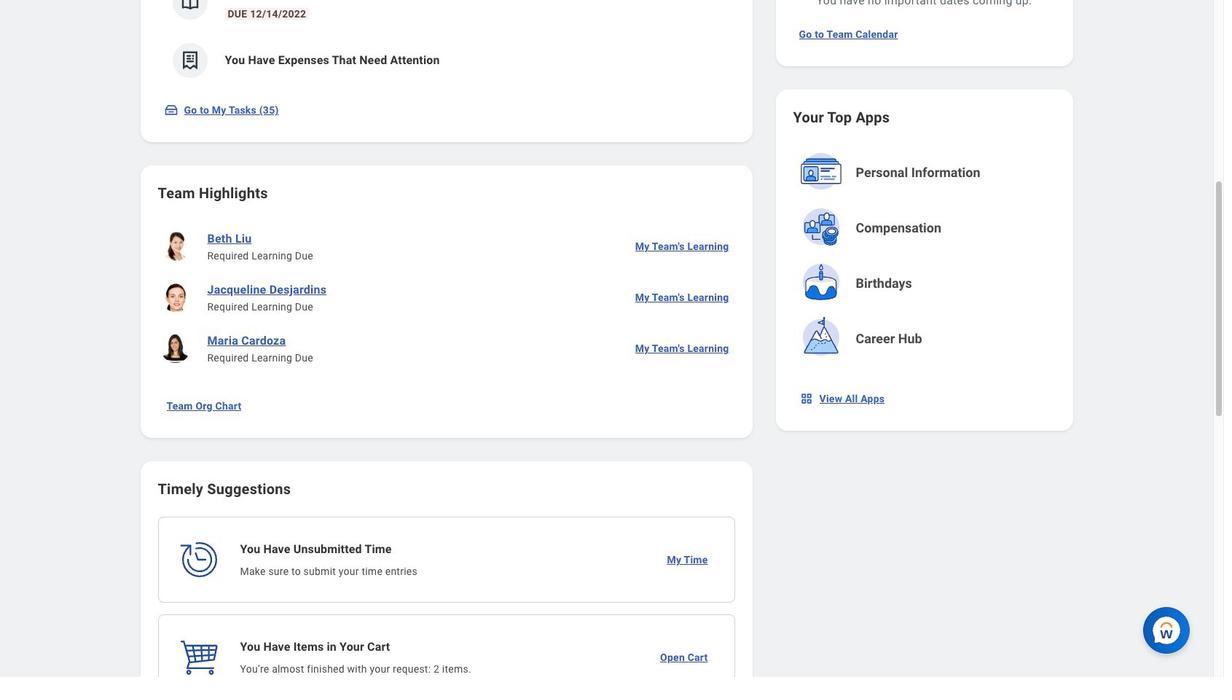 Task type: describe. For each thing, give the bounding box(es) containing it.
1 list from the top
[[158, 0, 735, 90]]



Task type: locate. For each thing, give the bounding box(es) containing it.
inbox image
[[164, 103, 178, 117]]

2 list from the top
[[158, 221, 735, 374]]

list
[[158, 0, 735, 90], [158, 221, 735, 374]]

0 vertical spatial list
[[158, 0, 735, 90]]

book open image
[[179, 0, 201, 13]]

1 vertical spatial list
[[158, 221, 735, 374]]

dashboard expenses image
[[179, 50, 201, 71]]

nbox image
[[799, 391, 814, 406]]



Task type: vqa. For each thing, say whether or not it's contained in the screenshot.
second list
yes



